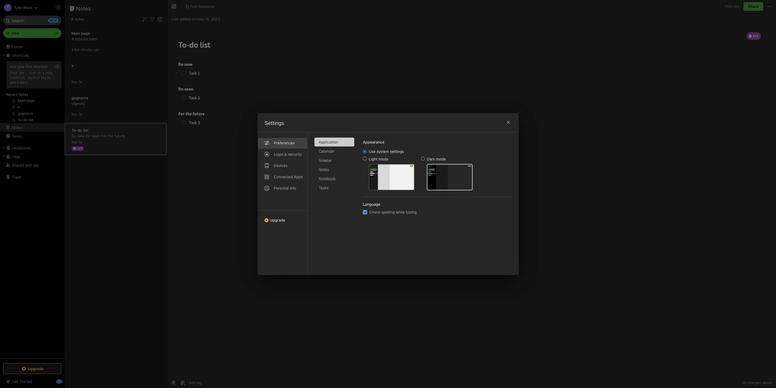 Task type: describe. For each thing, give the bounding box(es) containing it.
main
[[72, 31, 80, 35]]

tasks tab
[[315, 183, 355, 192]]

notes inside tab
[[319, 167, 329, 172]]

Use system settings radio
[[363, 150, 367, 153]]

to-
[[72, 128, 78, 132]]

shortcuts
[[12, 53, 29, 57]]

calendar
[[319, 149, 335, 153]]

stack
[[27, 75, 36, 80]]

0 vertical spatial upgrade
[[270, 218, 285, 222]]

add
[[10, 64, 16, 69]]

notebook,
[[10, 75, 26, 80]]

security
[[288, 152, 302, 156]]

all changes saved
[[743, 381, 773, 385]]

tag
[[41, 75, 46, 80]]

nov inside note window element
[[197, 17, 204, 21]]

3 nov 14 from the top
[[72, 140, 82, 144]]

language
[[363, 202, 381, 206]]

shortcuts button
[[0, 51, 64, 60]]

nov down sfgnsfd
[[72, 112, 78, 116]]

soon
[[92, 133, 100, 138]]

your
[[17, 64, 25, 69]]

icon on a note, notebook, stack or tag to add it here.
[[10, 71, 53, 85]]

do
[[78, 128, 82, 132]]

login & security
[[274, 152, 302, 156]]

now
[[78, 133, 85, 138]]

home link
[[0, 42, 65, 51]]

nov 14 for gngnsrns
[[72, 112, 82, 116]]

or
[[37, 75, 40, 80]]

sfgnsfd
[[72, 101, 85, 106]]

ago
[[94, 48, 99, 52]]

the inside group
[[19, 71, 24, 75]]

group containing add your first shortcut
[[0, 60, 64, 125]]

trash
[[12, 175, 21, 179]]

first notebook
[[190, 4, 214, 9]]

check spelling while typing
[[370, 210, 417, 214]]

add a reminder image
[[170, 379, 177, 386]]

sidebar
[[319, 158, 332, 163]]

nov up 0/3
[[72, 140, 78, 144]]

click
[[10, 71, 18, 75]]

2023
[[211, 17, 220, 21]]

last edited on nov 14, 2023
[[172, 17, 220, 21]]

preferences
[[274, 140, 295, 145]]

Light mode radio
[[363, 157, 367, 160]]

recent notes
[[6, 92, 28, 97]]

sidebar tab
[[315, 156, 355, 165]]

to
[[47, 75, 51, 80]]

light
[[369, 157, 378, 161]]

expand note image
[[171, 3, 177, 10]]

notes right recent
[[19, 92, 28, 97]]

only you
[[726, 4, 740, 8]]

with
[[25, 163, 32, 167]]

0 horizontal spatial upgrade button
[[3, 363, 61, 374]]

bit
[[84, 36, 88, 41]]

to-do list do now do soon for the future
[[72, 128, 125, 138]]

0 vertical spatial upgrade button
[[258, 210, 308, 224]]

gngnsrns
[[72, 95, 88, 100]]

first
[[26, 64, 32, 69]]

settings
[[265, 120, 284, 126]]

shortcut
[[33, 64, 47, 69]]

dark mode
[[427, 157, 446, 161]]

notes
[[75, 17, 84, 21]]

for
[[101, 133, 107, 138]]

check
[[370, 210, 381, 214]]

on inside note window element
[[192, 17, 196, 21]]

Dark mode radio
[[421, 157, 425, 160]]

notes up notes
[[76, 5, 91, 12]]

first
[[190, 4, 198, 9]]

calendar tab
[[315, 147, 355, 156]]

close image
[[506, 119, 512, 125]]

0 vertical spatial a
[[72, 48, 73, 52]]

a few minutes ago
[[72, 48, 99, 52]]

add tag image
[[180, 379, 186, 386]]

Check spelling while typing checkbox
[[363, 210, 367, 214]]

recent
[[6, 92, 18, 97]]

last
[[172, 17, 179, 21]]

notes up "tasks" button
[[12, 125, 22, 130]]

14 for e
[[79, 80, 82, 84]]

appearance
[[363, 140, 385, 144]]

expand tags image
[[1, 154, 6, 159]]

expand notebooks image
[[1, 146, 6, 150]]

settings
[[390, 149, 404, 154]]

a little bit here
[[72, 36, 97, 41]]

add
[[10, 80, 16, 85]]

14,
[[205, 17, 210, 21]]

trash link
[[0, 173, 64, 181]]

4 notes
[[71, 17, 84, 21]]

main page
[[72, 31, 90, 35]]

nov 14 for e
[[72, 80, 82, 84]]



Task type: locate. For each thing, give the bounding box(es) containing it.
3 14 from the top
[[79, 140, 82, 144]]

0 horizontal spatial a
[[42, 71, 44, 75]]

0 horizontal spatial upgrade
[[28, 366, 44, 371]]

few
[[74, 48, 80, 52]]

application tab
[[315, 137, 355, 146]]

here.
[[20, 80, 28, 85]]

nov 14 up gngnsrns
[[72, 80, 82, 84]]

nov 14 up 0/3
[[72, 140, 82, 144]]

notebook tab
[[315, 174, 355, 183]]

a inside icon on a note, notebook, stack or tag to add it here.
[[42, 71, 44, 75]]

notebook inside tab
[[319, 176, 336, 181]]

1 horizontal spatial upgrade
[[270, 218, 285, 222]]

note,
[[45, 71, 53, 75]]

login
[[274, 152, 284, 156]]

notebook
[[199, 4, 214, 9], [319, 176, 336, 181]]

1 nov 14 from the top
[[72, 80, 82, 84]]

0 vertical spatial nov 14
[[72, 80, 82, 84]]

connected apps
[[274, 174, 303, 179]]

2 vertical spatial 14
[[79, 140, 82, 144]]

new button
[[3, 28, 61, 38]]

0 vertical spatial 14
[[79, 80, 82, 84]]

upgrade button
[[258, 210, 308, 224], [3, 363, 61, 374]]

devices
[[274, 163, 288, 168]]

tree
[[0, 42, 65, 358]]

tab list for appearance
[[315, 137, 359, 275]]

e
[[72, 63, 74, 68]]

a up tag
[[42, 71, 44, 75]]

0 horizontal spatial notebook
[[199, 4, 214, 9]]

0 horizontal spatial on
[[37, 71, 41, 75]]

you
[[734, 4, 740, 8]]

2 mode from the left
[[436, 157, 446, 161]]

notebooks
[[12, 146, 31, 150]]

1 horizontal spatial mode
[[436, 157, 446, 161]]

nov left 14,
[[197, 17, 204, 21]]

nov down e
[[72, 80, 78, 84]]

option group containing use system settings
[[363, 149, 473, 190]]

notes link
[[0, 123, 64, 132]]

shared with me link
[[0, 161, 64, 169]]

notebook down notes tab
[[319, 176, 336, 181]]

mode for dark mode
[[436, 157, 446, 161]]

new
[[12, 31, 20, 35]]

tasks
[[12, 134, 22, 138], [319, 185, 329, 190]]

while
[[396, 210, 405, 214]]

tab list
[[258, 132, 308, 275], [315, 137, 359, 275]]

0 vertical spatial on
[[192, 17, 196, 21]]

...
[[25, 71, 29, 75]]

it
[[17, 80, 19, 85]]

14 for gngnsrns
[[79, 112, 82, 116]]

system
[[377, 149, 389, 154]]

click the ...
[[10, 71, 29, 75]]

1 horizontal spatial the
[[108, 133, 113, 138]]

settings image
[[55, 4, 61, 11]]

on inside icon on a note, notebook, stack or tag to add it here.
[[37, 71, 41, 75]]

2 nov 14 from the top
[[72, 112, 82, 116]]

page
[[81, 31, 90, 35]]

shared
[[12, 163, 24, 167]]

connected
[[274, 174, 293, 179]]

home
[[12, 44, 22, 49]]

first notebook button
[[184, 3, 216, 10]]

notes
[[76, 5, 91, 12], [19, 92, 28, 97], [12, 125, 22, 130], [319, 167, 329, 172]]

2 vertical spatial nov 14
[[72, 140, 82, 144]]

dark
[[427, 157, 435, 161]]

apps
[[294, 174, 303, 179]]

share button
[[744, 2, 764, 11]]

nov
[[197, 17, 204, 21], [72, 80, 78, 84], [72, 112, 78, 116], [72, 140, 78, 144]]

tree containing home
[[0, 42, 65, 358]]

1 horizontal spatial tab list
[[315, 137, 359, 275]]

share
[[749, 4, 759, 9]]

tasks down the notebook tab
[[319, 185, 329, 190]]

tab list containing preferences
[[258, 132, 308, 275]]

14 up gngnsrns
[[79, 80, 82, 84]]

1 horizontal spatial do
[[86, 133, 91, 138]]

notebooks link
[[0, 144, 64, 152]]

tasks inside 'tab'
[[319, 185, 329, 190]]

mode for light mode
[[379, 157, 389, 161]]

0 vertical spatial tasks
[[12, 134, 22, 138]]

tasks button
[[0, 132, 64, 140]]

0 horizontal spatial tasks
[[12, 134, 22, 138]]

application
[[319, 140, 339, 144]]

notes tab
[[315, 165, 355, 174]]

icon
[[29, 71, 36, 75]]

1 horizontal spatial notebook
[[319, 176, 336, 181]]

tasks inside button
[[12, 134, 22, 138]]

0 horizontal spatial the
[[19, 71, 24, 75]]

do down list
[[86, 133, 91, 138]]

14 down sfgnsfd
[[79, 112, 82, 116]]

personal info
[[274, 186, 297, 190]]

1 vertical spatial tasks
[[319, 185, 329, 190]]

group
[[0, 60, 64, 125]]

1 vertical spatial upgrade button
[[3, 363, 61, 374]]

mode right dark
[[436, 157, 446, 161]]

changes
[[748, 381, 762, 385]]

1 vertical spatial notebook
[[319, 176, 336, 181]]

1 horizontal spatial upgrade button
[[258, 210, 308, 224]]

14
[[79, 80, 82, 84], [79, 112, 82, 116], [79, 140, 82, 144]]

on
[[192, 17, 196, 21], [37, 71, 41, 75]]

do
[[72, 133, 77, 138], [86, 133, 91, 138]]

1 vertical spatial upgrade
[[28, 366, 44, 371]]

spelling
[[382, 210, 395, 214]]

here
[[89, 36, 97, 41]]

edited
[[180, 17, 191, 21]]

the inside to-do list do now do soon for the future
[[108, 133, 113, 138]]

info
[[290, 186, 297, 190]]

on up or
[[37, 71, 41, 75]]

1 14 from the top
[[79, 80, 82, 84]]

tab list containing application
[[315, 137, 359, 275]]

gngnsrns sfgnsfd
[[72, 95, 88, 106]]

2 14 from the top
[[79, 112, 82, 116]]

list
[[83, 128, 88, 132]]

Note Editor text field
[[167, 26, 777, 377]]

the right for
[[108, 133, 113, 138]]

1 horizontal spatial tasks
[[319, 185, 329, 190]]

me
[[33, 163, 39, 167]]

the
[[19, 71, 24, 75], [108, 133, 113, 138]]

note window element
[[167, 0, 777, 388]]

future
[[114, 133, 125, 138]]

&
[[285, 152, 287, 156]]

1 vertical spatial on
[[37, 71, 41, 75]]

on right edited
[[192, 17, 196, 21]]

0/3
[[78, 146, 83, 150]]

0 horizontal spatial do
[[72, 133, 77, 138]]

1 vertical spatial nov 14
[[72, 112, 82, 116]]

use system settings
[[369, 149, 404, 154]]

nov 14 down sfgnsfd
[[72, 112, 82, 116]]

0 vertical spatial the
[[19, 71, 24, 75]]

personal
[[274, 186, 289, 190]]

14 up 0/3
[[79, 140, 82, 144]]

tab list for application
[[258, 132, 308, 275]]

light mode
[[369, 157, 389, 161]]

2 do from the left
[[86, 133, 91, 138]]

little
[[75, 36, 83, 41]]

typing
[[406, 210, 417, 214]]

1 mode from the left
[[379, 157, 389, 161]]

1 do from the left
[[72, 133, 77, 138]]

None search field
[[7, 16, 58, 25]]

Search text field
[[7, 16, 58, 25]]

1 vertical spatial 14
[[79, 112, 82, 116]]

0 horizontal spatial mode
[[379, 157, 389, 161]]

all
[[743, 381, 747, 385]]

nov 14
[[72, 80, 82, 84], [72, 112, 82, 116], [72, 140, 82, 144]]

use
[[369, 149, 376, 154]]

the left ...
[[19, 71, 24, 75]]

1 horizontal spatial on
[[192, 17, 196, 21]]

notebook inside first notebook button
[[199, 4, 214, 9]]

shared with me
[[12, 163, 39, 167]]

a left few
[[72, 48, 73, 52]]

0 horizontal spatial tab list
[[258, 132, 308, 275]]

minutes
[[81, 48, 93, 52]]

tags button
[[0, 152, 64, 161]]

notebook right first
[[199, 4, 214, 9]]

1 vertical spatial the
[[108, 133, 113, 138]]

1 vertical spatial a
[[42, 71, 44, 75]]

mode down system
[[379, 157, 389, 161]]

0 vertical spatial notebook
[[199, 4, 214, 9]]

saved
[[763, 381, 773, 385]]

1 horizontal spatial a
[[72, 48, 73, 52]]

tasks up notebooks
[[12, 134, 22, 138]]

a
[[72, 36, 74, 41]]

option group
[[363, 149, 473, 190]]

a
[[72, 48, 73, 52], [42, 71, 44, 75]]

notes down sidebar
[[319, 167, 329, 172]]

do down to-
[[72, 133, 77, 138]]



Task type: vqa. For each thing, say whether or not it's contained in the screenshot.
"HOME" LINK
yes



